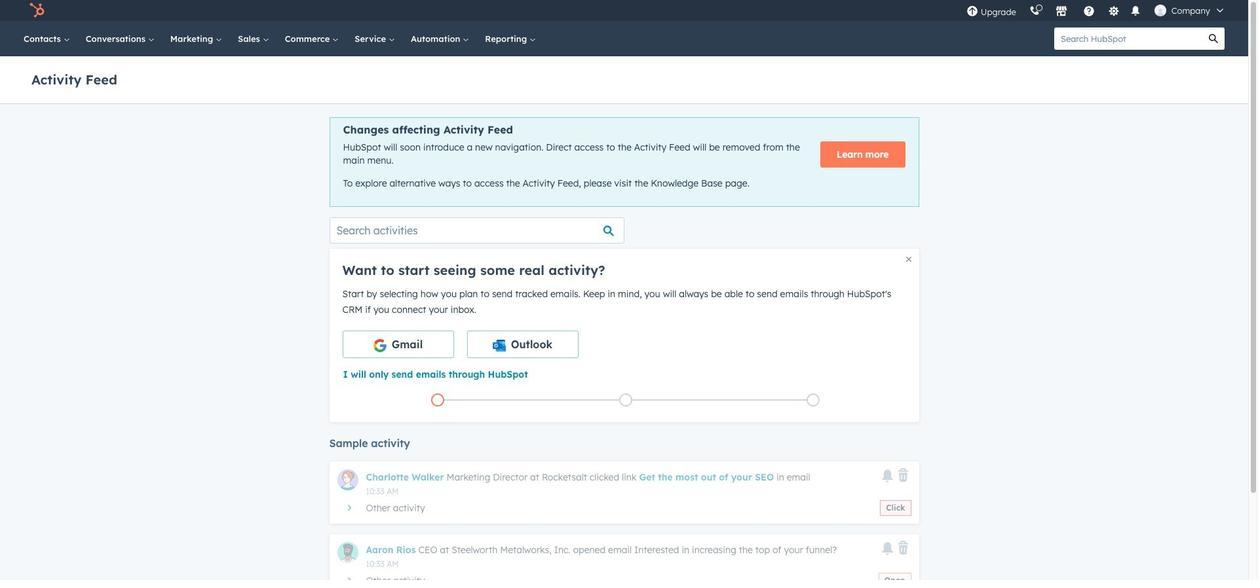 Task type: locate. For each thing, give the bounding box(es) containing it.
marketplaces image
[[1056, 6, 1068, 18]]

None checkbox
[[343, 331, 454, 358]]

close image
[[906, 257, 912, 262]]

Search activities search field
[[329, 218, 624, 244]]

jacob simon image
[[1155, 5, 1167, 16]]

onboarding.steps.sendtrackedemailingmail.title image
[[622, 398, 629, 405]]

None checkbox
[[467, 331, 579, 358]]

list
[[344, 391, 908, 410]]

menu
[[960, 0, 1233, 21]]



Task type: describe. For each thing, give the bounding box(es) containing it.
Search HubSpot search field
[[1055, 28, 1203, 50]]

onboarding.steps.finalstep.title image
[[810, 398, 817, 405]]



Task type: vqa. For each thing, say whether or not it's contained in the screenshot.
Link opens in a new window icon
no



